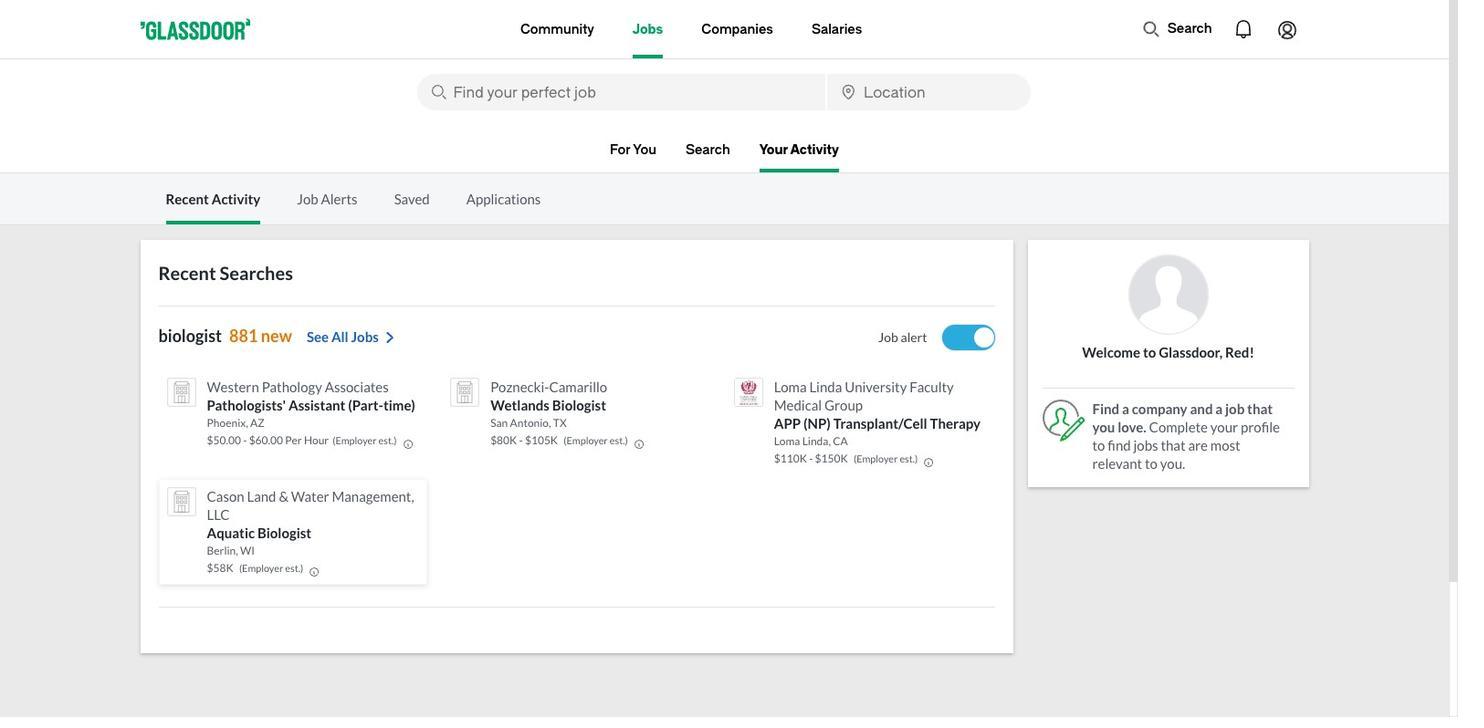 Task type: describe. For each thing, give the bounding box(es) containing it.
pathology
[[262, 379, 322, 395]]

your
[[1211, 419, 1238, 436]]

job
[[1226, 401, 1245, 417]]

university
[[845, 379, 907, 395]]

that for job
[[1248, 401, 1273, 417]]

search button
[[1133, 11, 1221, 47]]

biologist
[[158, 326, 222, 346]]

tx
[[553, 416, 567, 430]]

881
[[229, 326, 258, 346]]

salaries
[[812, 21, 862, 37]]

new
[[261, 326, 292, 346]]

(np)
[[804, 416, 831, 432]]

your activity
[[760, 142, 839, 158]]

$150k
[[815, 452, 848, 466]]

2 loma from the top
[[774, 435, 800, 448]]

love.
[[1118, 419, 1147, 436]]

medical
[[774, 397, 822, 414]]

est.) inside $80k - $105k (employer est.)
[[610, 435, 628, 447]]

job alerts
[[297, 191, 358, 207]]

1 horizontal spatial jobs
[[633, 21, 663, 37]]

loma linda university faculty medical group logo image
[[734, 378, 763, 407]]

poznecki-
[[491, 379, 549, 395]]

jobs
[[1134, 437, 1159, 454]]

alert
[[901, 330, 927, 345]]

(part-
[[348, 397, 384, 414]]

job alert
[[879, 330, 927, 345]]

biologist 881 new
[[158, 326, 292, 346]]

applications link
[[466, 191, 541, 207]]

associates
[[325, 379, 389, 395]]

see all jobs link
[[307, 329, 397, 347]]

cason
[[207, 489, 244, 505]]

per
[[285, 434, 302, 447]]

(employer inside $80k - $105k (employer est.)
[[564, 435, 608, 447]]

transplant/cell
[[834, 416, 928, 432]]

search inside button
[[1168, 21, 1212, 37]]

none field "search location"
[[827, 74, 1031, 111]]

linda
[[810, 379, 842, 395]]

find a company and a job that you love.
[[1093, 401, 1273, 436]]

2 vertical spatial to
[[1145, 456, 1158, 472]]

red!
[[1226, 344, 1255, 361]]

job for job alert
[[879, 330, 899, 345]]

western pathology associates pathologists' assistant (part-time) phoenix, az
[[207, 379, 415, 430]]

wi
[[240, 544, 255, 558]]

app
[[774, 416, 801, 432]]

therapy
[[930, 416, 981, 432]]

alerts
[[321, 191, 358, 207]]

faculty
[[910, 379, 954, 395]]

find
[[1093, 401, 1120, 417]]

time)
[[384, 397, 415, 414]]

job for job alerts
[[297, 191, 318, 207]]

saved
[[394, 191, 430, 207]]

$50.00
[[207, 434, 241, 447]]

0 horizontal spatial search
[[686, 142, 730, 158]]

pathologists'
[[207, 397, 286, 414]]

company
[[1132, 401, 1188, 417]]

cason land & water management, llc aquatic biologist berlin, wi
[[207, 489, 414, 558]]

- for assistant
[[243, 434, 247, 447]]

relevant
[[1093, 456, 1143, 472]]

linda,
[[802, 435, 831, 448]]

$80k
[[491, 434, 517, 447]]

recent for recent searches
[[158, 262, 216, 284]]

$58k (employer est.)
[[207, 562, 303, 575]]

all
[[331, 329, 349, 345]]

find
[[1108, 437, 1131, 454]]

profile
[[1241, 419, 1280, 436]]

water
[[291, 489, 329, 505]]

see all jobs
[[307, 329, 379, 345]]

you
[[633, 142, 657, 158]]

1 vertical spatial to
[[1093, 437, 1105, 454]]

aquatic
[[207, 525, 255, 542]]

management,
[[332, 489, 414, 505]]

welcome
[[1082, 344, 1141, 361]]

2 a from the left
[[1216, 401, 1223, 417]]

1 a from the left
[[1122, 401, 1130, 417]]

search link
[[686, 142, 730, 169]]



Task type: locate. For each thing, give the bounding box(es) containing it.
camarillo
[[549, 379, 607, 395]]

az
[[250, 416, 265, 430]]

-
[[243, 434, 247, 447], [519, 434, 523, 447], [809, 452, 813, 466]]

0 vertical spatial loma
[[774, 379, 807, 395]]

companies
[[702, 21, 773, 37]]

companies link
[[702, 0, 773, 58]]

$80k - $105k (employer est.)
[[491, 434, 628, 447]]

$60.00
[[249, 434, 283, 447]]

1 horizontal spatial none field
[[827, 74, 1031, 111]]

for you link
[[610, 142, 657, 169]]

and
[[1190, 401, 1213, 417]]

est.) inside $50.00 - $60.00 per hour (employer est.)
[[379, 435, 397, 447]]

assistant
[[289, 397, 346, 414]]

1 vertical spatial that
[[1161, 437, 1186, 454]]

1 vertical spatial jobs
[[351, 329, 379, 345]]

est.) right $105k
[[610, 435, 628, 447]]

searches
[[220, 262, 293, 284]]

$50.00 - $60.00 per hour (employer est.)
[[207, 434, 397, 447]]

applications
[[466, 191, 541, 207]]

that for jobs
[[1161, 437, 1186, 454]]

glassdoor,
[[1159, 344, 1223, 361]]

recent for recent activity
[[166, 191, 209, 207]]

none field "search keyword"
[[417, 74, 826, 111]]

(employer inside $58k (employer est.)
[[239, 563, 283, 574]]

loma up medical
[[774, 379, 807, 395]]

None field
[[417, 74, 826, 111], [827, 74, 1031, 111]]

est.) down cason land & water management, llc aquatic biologist berlin, wi
[[285, 563, 303, 574]]

$105k
[[525, 434, 558, 447]]

1 horizontal spatial job
[[879, 330, 899, 345]]

biologist down &
[[258, 525, 312, 542]]

jobs up "search keyword" field
[[633, 21, 663, 37]]

berlin,
[[207, 544, 238, 558]]

0 vertical spatial to
[[1143, 344, 1156, 361]]

Search location field
[[827, 74, 1031, 111]]

0 vertical spatial activity
[[790, 142, 839, 158]]

(employer down wi
[[239, 563, 283, 574]]

poznecki-camarillo wetlands biologist san antonio, tx
[[491, 379, 607, 430]]

1 horizontal spatial a
[[1216, 401, 1223, 417]]

saved link
[[394, 191, 430, 207]]

0 vertical spatial search
[[1168, 21, 1212, 37]]

hour
[[304, 434, 329, 447]]

a left job
[[1216, 401, 1223, 417]]

jobs right all
[[351, 329, 379, 345]]

loma up $110k
[[774, 435, 800, 448]]

0 horizontal spatial jobs
[[351, 329, 379, 345]]

1 vertical spatial job
[[879, 330, 899, 345]]

biologist inside poznecki-camarillo wetlands biologist san antonio, tx
[[552, 397, 606, 414]]

$110k
[[774, 452, 807, 466]]

llc
[[207, 507, 230, 523]]

0 horizontal spatial a
[[1122, 401, 1130, 417]]

$110k - $150k (employer est.)
[[774, 452, 918, 466]]

1 horizontal spatial search
[[1168, 21, 1212, 37]]

Search keyword field
[[417, 74, 826, 111]]

recent inside recent activity link
[[166, 191, 209, 207]]

to down you
[[1093, 437, 1105, 454]]

est.)
[[379, 435, 397, 447], [610, 435, 628, 447], [900, 453, 918, 465], [285, 563, 303, 574]]

welcome to glassdoor, red!
[[1082, 344, 1255, 361]]

wetlands
[[491, 397, 550, 414]]

that inside complete your profile to find jobs that are most relevant to you.
[[1161, 437, 1186, 454]]

&
[[279, 489, 289, 505]]

0 vertical spatial biologist
[[552, 397, 606, 414]]

est.) down transplant/cell
[[900, 453, 918, 465]]

that up "profile"
[[1248, 401, 1273, 417]]

activity for recent activity
[[212, 191, 261, 207]]

- right $80k
[[519, 434, 523, 447]]

0 horizontal spatial -
[[243, 434, 247, 447]]

0 horizontal spatial that
[[1161, 437, 1186, 454]]

0 horizontal spatial job
[[297, 191, 318, 207]]

job left alerts
[[297, 191, 318, 207]]

0 vertical spatial jobs
[[633, 21, 663, 37]]

western
[[207, 379, 259, 395]]

1 vertical spatial biologist
[[258, 525, 312, 542]]

recent activity
[[166, 191, 261, 207]]

1 vertical spatial activity
[[212, 191, 261, 207]]

group
[[825, 397, 863, 414]]

for
[[610, 142, 631, 158]]

(employer down tx
[[564, 435, 608, 447]]

community
[[521, 21, 594, 37]]

job alerts link
[[297, 191, 358, 207]]

0 vertical spatial job
[[297, 191, 318, 207]]

1 horizontal spatial that
[[1248, 401, 1273, 417]]

activity for your activity
[[790, 142, 839, 158]]

job
[[297, 191, 318, 207], [879, 330, 899, 345]]

jobs
[[633, 21, 663, 37], [351, 329, 379, 345]]

you
[[1093, 419, 1115, 436]]

est.) inside $110k - $150k (employer est.)
[[900, 453, 918, 465]]

1 vertical spatial loma
[[774, 435, 800, 448]]

(employer down (part-
[[333, 435, 377, 447]]

0 horizontal spatial none field
[[417, 74, 826, 111]]

est.) inside $58k (employer est.)
[[285, 563, 303, 574]]

a
[[1122, 401, 1130, 417], [1216, 401, 1223, 417]]

- for san
[[519, 434, 523, 447]]

community link
[[521, 0, 594, 58]]

2 none field from the left
[[827, 74, 1031, 111]]

(employer inside $50.00 - $60.00 per hour (employer est.)
[[333, 435, 377, 447]]

activity up recent searches
[[212, 191, 261, 207]]

activity right your
[[790, 142, 839, 158]]

biologist down camarillo
[[552, 397, 606, 414]]

that inside find a company and a job that you love.
[[1248, 401, 1273, 417]]

recent
[[166, 191, 209, 207], [158, 262, 216, 284]]

san
[[491, 416, 508, 430]]

recent searches
[[158, 262, 293, 284]]

that up you.
[[1161, 437, 1186, 454]]

- for medical
[[809, 452, 813, 466]]

1 loma from the top
[[774, 379, 807, 395]]

1 vertical spatial search
[[686, 142, 730, 158]]

to right welcome
[[1143, 344, 1156, 361]]

loma linda university faculty medical group app (np) transplant/cell therapy loma linda, ca
[[774, 379, 981, 448]]

see
[[307, 329, 329, 345]]

are
[[1189, 437, 1208, 454]]

1 horizontal spatial -
[[519, 434, 523, 447]]

biologist
[[552, 397, 606, 414], [258, 525, 312, 542]]

0 vertical spatial recent
[[166, 191, 209, 207]]

biologist inside cason land & water management, llc aquatic biologist berlin, wi
[[258, 525, 312, 542]]

recent up biologist
[[158, 262, 216, 284]]

- left $60.00
[[243, 434, 247, 447]]

to
[[1143, 344, 1156, 361], [1093, 437, 1105, 454], [1145, 456, 1158, 472]]

to down jobs
[[1145, 456, 1158, 472]]

$58k
[[207, 562, 233, 575]]

land
[[247, 489, 276, 505]]

0 horizontal spatial biologist
[[258, 525, 312, 542]]

recent activity link
[[166, 191, 261, 225]]

complete your profile to find jobs that are most relevant to you.
[[1093, 419, 1280, 472]]

est.) down time)
[[379, 435, 397, 447]]

a up love.
[[1122, 401, 1130, 417]]

jobs link
[[633, 0, 663, 58]]

antonio,
[[510, 416, 551, 430]]

(employer inside $110k - $150k (employer est.)
[[854, 453, 898, 465]]

1 vertical spatial recent
[[158, 262, 216, 284]]

ca
[[833, 435, 848, 448]]

phoenix,
[[207, 416, 248, 430]]

that
[[1248, 401, 1273, 417], [1161, 437, 1186, 454]]

(employer down transplant/cell
[[854, 453, 898, 465]]

1 horizontal spatial activity
[[790, 142, 839, 158]]

recent up recent searches
[[166, 191, 209, 207]]

1 horizontal spatial biologist
[[552, 397, 606, 414]]

complete
[[1149, 419, 1208, 436]]

0 vertical spatial that
[[1248, 401, 1273, 417]]

0 horizontal spatial activity
[[212, 191, 261, 207]]

most
[[1211, 437, 1241, 454]]

2 horizontal spatial -
[[809, 452, 813, 466]]

for you
[[610, 142, 657, 158]]

your
[[760, 142, 788, 158]]

- down "linda,"
[[809, 452, 813, 466]]

job left alert
[[879, 330, 899, 345]]

salaries link
[[812, 0, 862, 58]]

1 none field from the left
[[417, 74, 826, 111]]

search
[[1168, 21, 1212, 37], [686, 142, 730, 158]]

(employer
[[333, 435, 377, 447], [564, 435, 608, 447], [854, 453, 898, 465], [239, 563, 283, 574]]



Task type: vqa. For each thing, say whether or not it's contained in the screenshot.


